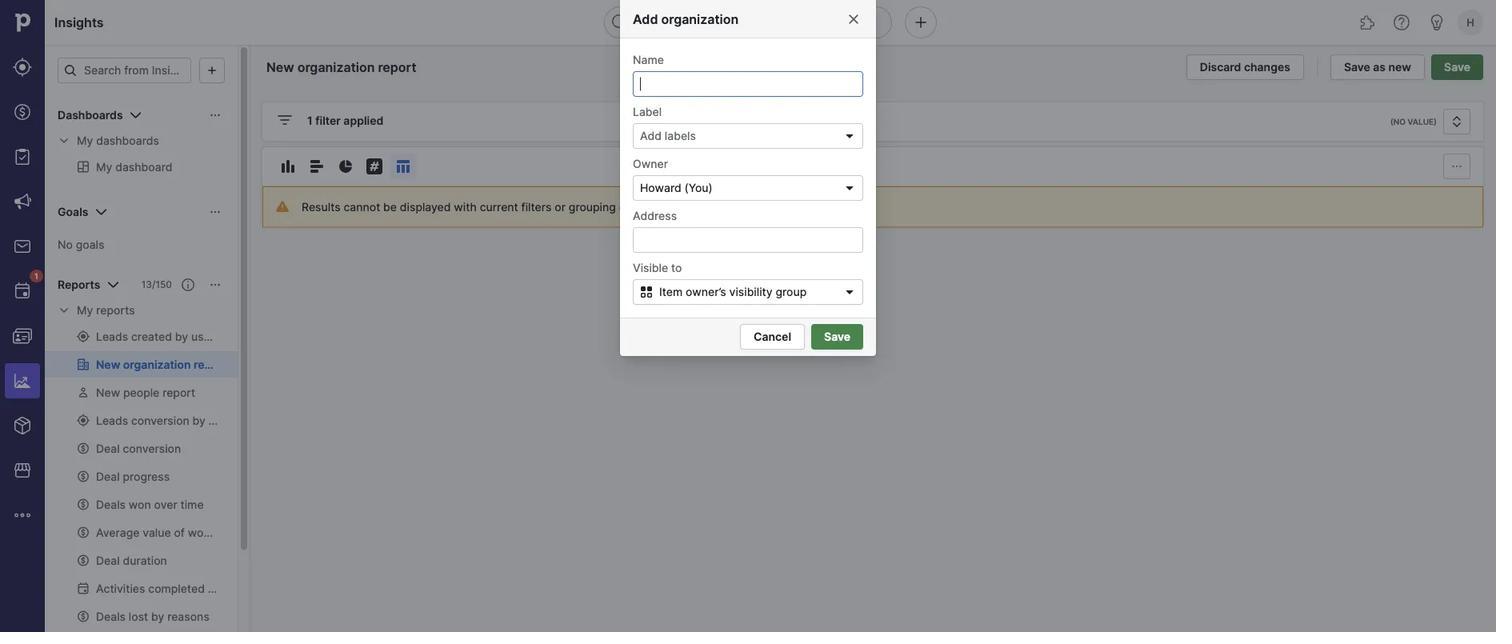 Task type: vqa. For each thing, say whether or not it's contained in the screenshot.
2 Filters Applied
no



Task type: describe. For each thing, give the bounding box(es) containing it.
visible to
[[633, 261, 682, 275]]

insights image
[[13, 371, 32, 391]]

leads image
[[13, 58, 32, 77]]

item owner's visibility group button
[[633, 279, 864, 305]]

value)
[[1408, 117, 1437, 126]]

Search Pipedrive field
[[604, 6, 892, 38]]

color primary image inside dashboards button
[[126, 106, 145, 125]]

name
[[633, 53, 664, 66]]

1 vertical spatial reports
[[96, 304, 135, 317]]

1 for 1
[[34, 271, 38, 281]]

contacts image
[[13, 327, 32, 346]]

howard
[[640, 181, 682, 195]]

be
[[383, 200, 397, 214]]

goals inside button
[[58, 205, 88, 219]]

grouping
[[569, 200, 616, 214]]

cancel
[[754, 330, 792, 344]]

filters
[[522, 200, 552, 214]]

my reports
[[77, 304, 135, 317]]

group
[[776, 285, 807, 299]]

howard (you) button
[[633, 175, 864, 201]]

as
[[1374, 60, 1386, 74]]

insights
[[54, 14, 104, 30]]

save as new button
[[1331, 54, 1426, 80]]

dashboards inside button
[[58, 108, 123, 122]]

(no
[[1391, 117, 1406, 126]]

filter
[[316, 114, 341, 128]]

quick add image
[[912, 13, 931, 32]]

products image
[[13, 416, 32, 435]]

h
[[1467, 16, 1475, 28]]

labels
[[665, 129, 696, 143]]

owner
[[633, 157, 668, 170]]

marketplace image
[[13, 461, 32, 480]]

save as new
[[1345, 60, 1412, 74]]

howard (you)
[[640, 181, 713, 195]]

visible
[[633, 261, 668, 275]]

to
[[672, 261, 682, 275]]

my for my dashboards
[[77, 134, 93, 148]]

projects image
[[13, 147, 32, 166]]

new
[[1389, 60, 1412, 74]]

1 vertical spatial dashboards
[[96, 134, 159, 148]]

(you)
[[685, 181, 713, 195]]

discard
[[1200, 60, 1242, 74]]

label
[[633, 105, 662, 118]]

0 vertical spatial reports
[[58, 278, 100, 292]]

results cannot be displayed with current filters or grouping options.
[[302, 200, 662, 214]]

0 horizontal spatial save
[[824, 330, 851, 344]]

1 for 1 filter applied
[[307, 114, 313, 128]]

add organization
[[633, 11, 739, 27]]

add for add organization
[[633, 11, 658, 27]]

2 horizontal spatial save
[[1445, 60, 1471, 74]]

13/150
[[141, 279, 172, 291]]

(no value)
[[1391, 117, 1437, 126]]

deals image
[[13, 102, 32, 122]]

h button
[[1455, 6, 1487, 38]]

more image
[[13, 506, 32, 525]]

my dashboards
[[77, 134, 159, 148]]

New organization report field
[[263, 57, 443, 78]]



Task type: locate. For each thing, give the bounding box(es) containing it.
1 my from the top
[[77, 134, 93, 148]]

goals right "no"
[[76, 238, 104, 251]]

save
[[1345, 60, 1371, 74], [1445, 60, 1471, 74], [824, 330, 851, 344]]

1
[[307, 114, 313, 128], [34, 271, 38, 281]]

color secondary image for my dashboards
[[58, 134, 70, 147]]

1 menu
[[0, 0, 45, 632]]

home image
[[10, 10, 34, 34]]

color secondary image for my reports
[[58, 304, 70, 317]]

owner's
[[686, 285, 727, 299]]

address
[[633, 209, 677, 223]]

add up name
[[633, 11, 658, 27]]

organization
[[661, 11, 739, 27]]

None field
[[633, 227, 864, 253]]

color primary image inside dashboards button
[[209, 109, 222, 122]]

dashboards up my dashboards
[[58, 108, 123, 122]]

1 horizontal spatial save
[[1345, 60, 1371, 74]]

cancel button
[[740, 324, 805, 350]]

1 inside menu
[[34, 271, 38, 281]]

2 my from the top
[[77, 304, 93, 317]]

my down dashboards button
[[77, 134, 93, 148]]

reports up my reports
[[58, 278, 100, 292]]

0 vertical spatial 1
[[307, 114, 313, 128]]

discard changes
[[1200, 60, 1291, 74]]

0 vertical spatial goals
[[58, 205, 88, 219]]

0 vertical spatial dashboards
[[58, 108, 123, 122]]

0 horizontal spatial save button
[[812, 324, 864, 350]]

item
[[660, 285, 683, 299]]

1 horizontal spatial save button
[[1432, 54, 1484, 80]]

goals button
[[45, 199, 238, 225]]

0 horizontal spatial 1
[[34, 271, 38, 281]]

reports down no goals
[[96, 304, 135, 317]]

save button right cancel
[[812, 324, 864, 350]]

1 vertical spatial 1
[[34, 271, 38, 281]]

1 vertical spatial my
[[77, 304, 93, 317]]

results
[[302, 200, 341, 214]]

save button down the h button
[[1432, 54, 1484, 80]]

0 vertical spatial my
[[77, 134, 93, 148]]

save button
[[1432, 54, 1484, 80], [812, 324, 864, 350]]

visibility
[[730, 285, 773, 299]]

my
[[77, 134, 93, 148], [77, 304, 93, 317]]

reports
[[58, 278, 100, 292], [96, 304, 135, 317]]

quick help image
[[1393, 13, 1412, 32]]

Howard (You) field
[[633, 175, 864, 201]]

displayed
[[400, 200, 451, 214]]

color undefined image
[[13, 282, 32, 301]]

sales inbox image
[[13, 237, 32, 256]]

0 vertical spatial save button
[[1432, 54, 1484, 80]]

color primary image inside howard (you) popup button
[[844, 182, 856, 194]]

color primary image
[[126, 106, 145, 125], [275, 110, 295, 130], [844, 130, 856, 142], [279, 157, 298, 176], [307, 157, 327, 176], [336, 157, 355, 176], [365, 157, 384, 176], [1448, 160, 1467, 173], [844, 182, 856, 194], [92, 202, 111, 222], [209, 206, 222, 219], [104, 275, 123, 295], [182, 279, 194, 291]]

save down the h button
[[1445, 60, 1471, 74]]

color secondary image left my reports
[[58, 304, 70, 317]]

1 link
[[5, 270, 43, 309]]

goals
[[58, 205, 88, 219], [76, 238, 104, 251]]

options.
[[619, 200, 662, 214]]

1 vertical spatial color secondary image
[[58, 304, 70, 317]]

applied
[[344, 114, 384, 128]]

add
[[633, 11, 658, 27], [640, 129, 662, 143]]

discard changes button
[[1187, 54, 1305, 80]]

my for my reports
[[77, 304, 93, 317]]

item owner's visibility group
[[660, 285, 807, 299]]

dashboards down dashboards button
[[96, 134, 159, 148]]

save right cancel
[[824, 330, 851, 344]]

dashboards button
[[45, 102, 238, 128]]

Search from Insights text field
[[58, 58, 191, 83]]

add labels
[[640, 129, 696, 143]]

1 vertical spatial save button
[[812, 324, 864, 350]]

add for add labels
[[640, 129, 662, 143]]

menu item
[[0, 359, 45, 403]]

1 vertical spatial add
[[640, 129, 662, 143]]

no goals
[[58, 238, 104, 251]]

or
[[555, 200, 566, 214]]

None text field
[[633, 71, 864, 97]]

current
[[480, 200, 518, 214]]

my right "1" menu
[[77, 304, 93, 317]]

0 vertical spatial add
[[633, 11, 658, 27]]

color secondary image right projects icon
[[58, 134, 70, 147]]

dashboards
[[58, 108, 123, 122], [96, 134, 159, 148]]

color warning image
[[276, 200, 289, 213]]

with
[[454, 200, 477, 214]]

sales assistant image
[[1428, 13, 1447, 32]]

1 horizontal spatial 1
[[307, 114, 313, 128]]

save left 'as' on the right of the page
[[1345, 60, 1371, 74]]

1 color secondary image from the top
[[58, 134, 70, 147]]

None text field
[[633, 227, 864, 253]]

no
[[58, 238, 73, 251]]

cannot
[[344, 200, 380, 214]]

color primary image
[[848, 13, 860, 26], [64, 64, 77, 77], [202, 64, 222, 77], [209, 109, 222, 122], [1448, 115, 1467, 128], [394, 157, 413, 176], [209, 279, 222, 291], [637, 286, 656, 299], [840, 286, 860, 299]]

changes
[[1245, 60, 1291, 74]]

campaigns image
[[13, 192, 32, 211]]

save inside button
[[1345, 60, 1371, 74]]

color secondary image
[[58, 134, 70, 147], [58, 304, 70, 317]]

goals up "no"
[[58, 205, 88, 219]]

2 color secondary image from the top
[[58, 304, 70, 317]]

0 vertical spatial color secondary image
[[58, 134, 70, 147]]

1 vertical spatial goals
[[76, 238, 104, 251]]

1 filter applied
[[307, 114, 384, 128]]

add down label
[[640, 129, 662, 143]]



